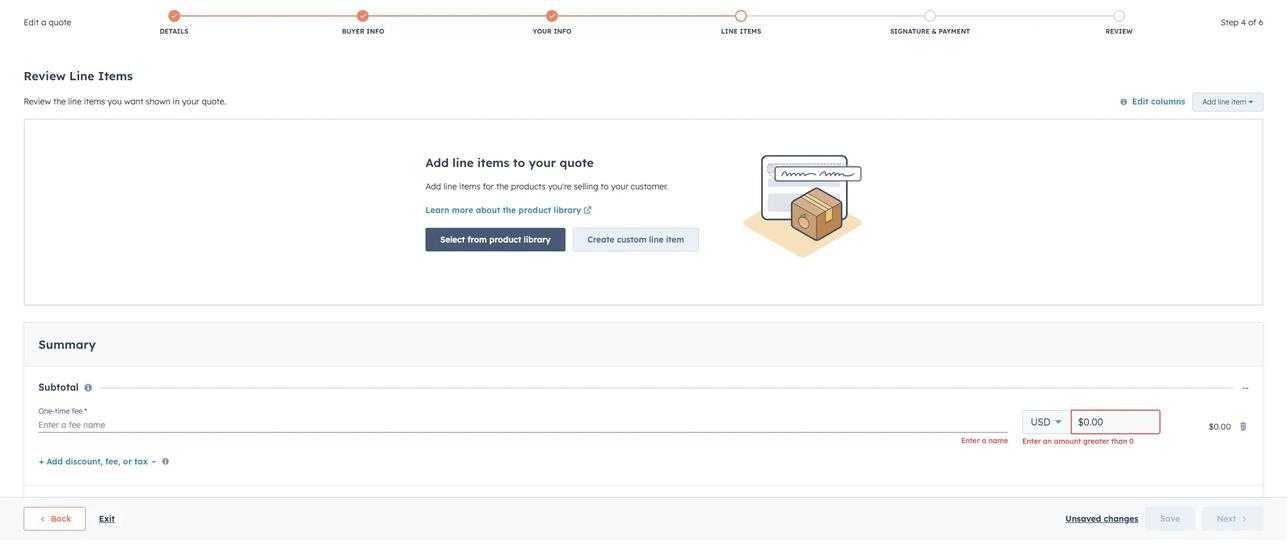 Task type: locate. For each thing, give the bounding box(es) containing it.
1 - from the left
[[1238, 502, 1241, 512]]

create inside button
[[588, 319, 615, 330]]

library
[[524, 319, 551, 330]]

line
[[453, 241, 474, 256], [649, 319, 664, 330]]

add line items to your deal
[[426, 241, 586, 256]]

to right back
[[57, 95, 64, 104]]

items
[[478, 241, 510, 256]]

subtotal
[[43, 463, 83, 475]]

has
[[193, 8, 210, 20]]

1 vertical spatial line
[[649, 319, 664, 330]]

back
[[37, 95, 55, 104]]

create quote
[[1191, 114, 1245, 124]]

trial
[[171, 8, 191, 20]]

1 vertical spatial to
[[57, 95, 64, 104]]

1 horizontal spatial create
[[1191, 114, 1218, 124]]

create
[[1191, 114, 1218, 124], [588, 319, 615, 330]]

0 horizontal spatial to
[[57, 95, 64, 104]]

create inside button
[[1191, 114, 1218, 124]]

quote
[[1221, 114, 1245, 124]]

to left your
[[513, 241, 525, 256]]

total
[[43, 501, 67, 512]]

new
[[110, 111, 136, 126]]

2 vertical spatial deal
[[560, 241, 586, 256]]

your
[[12, 8, 34, 20]]

close image
[[1259, 10, 1269, 20]]

sales
[[401, 10, 418, 19]]

create left the custom
[[588, 319, 615, 330]]

deal right your
[[560, 241, 586, 256]]

select from product library
[[440, 319, 551, 330]]

to right talk
[[392, 10, 399, 19]]

deal right new
[[140, 111, 165, 126]]

line right add
[[453, 241, 474, 256]]

1 horizontal spatial line
[[649, 319, 664, 330]]

create custom line item
[[588, 319, 684, 330]]

summary
[[43, 419, 101, 434]]

line inside button
[[649, 319, 664, 330]]

--
[[1238, 502, 1245, 512]]

deal up items
[[67, 95, 82, 104]]

to for back
[[57, 95, 64, 104]]

0 horizontal spatial line
[[453, 241, 474, 256]]

need
[[322, 9, 341, 20]]

or
[[312, 9, 320, 20]]

menu item
[[1213, 30, 1273, 48]]

0 horizontal spatial create
[[588, 319, 615, 330]]

2 horizontal spatial to
[[513, 241, 525, 256]]

-
[[1238, 502, 1241, 512], [1241, 502, 1245, 512]]

in
[[96, 111, 106, 126]]

deal inside banner
[[140, 111, 165, 126]]

to inside button
[[392, 10, 399, 19]]

questions
[[272, 9, 309, 20]]

back to deal button
[[28, 95, 82, 104]]

from
[[468, 319, 487, 330]]

create left quote
[[1191, 114, 1218, 124]]

2 horizontal spatial deal
[[560, 241, 586, 256]]

marketplaces button
[[1124, 30, 1149, 48]]

2 - from the left
[[1241, 502, 1245, 512]]

marketing
[[36, 8, 85, 20]]

calling icon image
[[1107, 34, 1117, 45]]

$0.00
[[430, 182, 452, 193]]

to for talk
[[392, 10, 399, 19]]

0 horizontal spatial deal
[[67, 95, 82, 104]]

deal
[[67, 95, 82, 104], [140, 111, 165, 126], [560, 241, 586, 256]]

back to deal
[[37, 95, 82, 104]]

1 horizontal spatial to
[[392, 10, 399, 19]]

marketplaces image
[[1132, 35, 1142, 46]]

calling icon button
[[1102, 31, 1122, 47]]

1 horizontal spatial deal
[[140, 111, 165, 126]]

line left item
[[649, 319, 664, 330]]

0 vertical spatial to
[[392, 10, 399, 19]]

menu
[[1036, 30, 1273, 48]]

have
[[249, 9, 270, 20]]

ended.
[[213, 8, 245, 20]]

create custom line item button
[[573, 313, 699, 337]]

0 vertical spatial create
[[1191, 114, 1218, 124]]

total contract value
[[43, 501, 138, 512]]

1 vertical spatial deal
[[140, 111, 165, 126]]

to
[[392, 10, 399, 19], [57, 95, 64, 104], [513, 241, 525, 256]]

items
[[57, 111, 92, 126]]

1 vertical spatial create
[[588, 319, 615, 330]]

talk to sales
[[377, 10, 418, 19]]



Task type: describe. For each thing, give the bounding box(es) containing it.
select
[[440, 319, 465, 330]]

add
[[426, 241, 449, 256]]

line items in new deal banner
[[28, 104, 1259, 131]]

):
[[422, 182, 427, 193]]

talk to sales button
[[369, 7, 426, 22]]

hub
[[88, 8, 107, 20]]

custom
[[617, 319, 647, 330]]

item
[[666, 319, 684, 330]]

line items in new deal
[[28, 111, 165, 126]]

professional
[[110, 8, 168, 20]]

value
[[112, 501, 138, 512]]

): $0.00
[[422, 182, 452, 193]]

your marketing hub professional trial has ended. have questions or need help?
[[12, 8, 364, 20]]

create quote button
[[1177, 107, 1259, 131]]

line
[[28, 111, 53, 126]]

product
[[490, 319, 522, 330]]

create for create custom line item
[[588, 319, 615, 330]]

2 vertical spatial to
[[513, 241, 525, 256]]

0 vertical spatial line
[[453, 241, 474, 256]]

talk
[[377, 10, 390, 19]]

create for create quote
[[1191, 114, 1218, 124]]

help?
[[344, 9, 364, 20]]

contract
[[70, 501, 109, 512]]

0 vertical spatial deal
[[67, 95, 82, 104]]

select from product library button
[[426, 313, 566, 337]]

your
[[529, 241, 556, 256]]



Task type: vqa. For each thing, say whether or not it's contained in the screenshot.
0 inside Navigation
no



